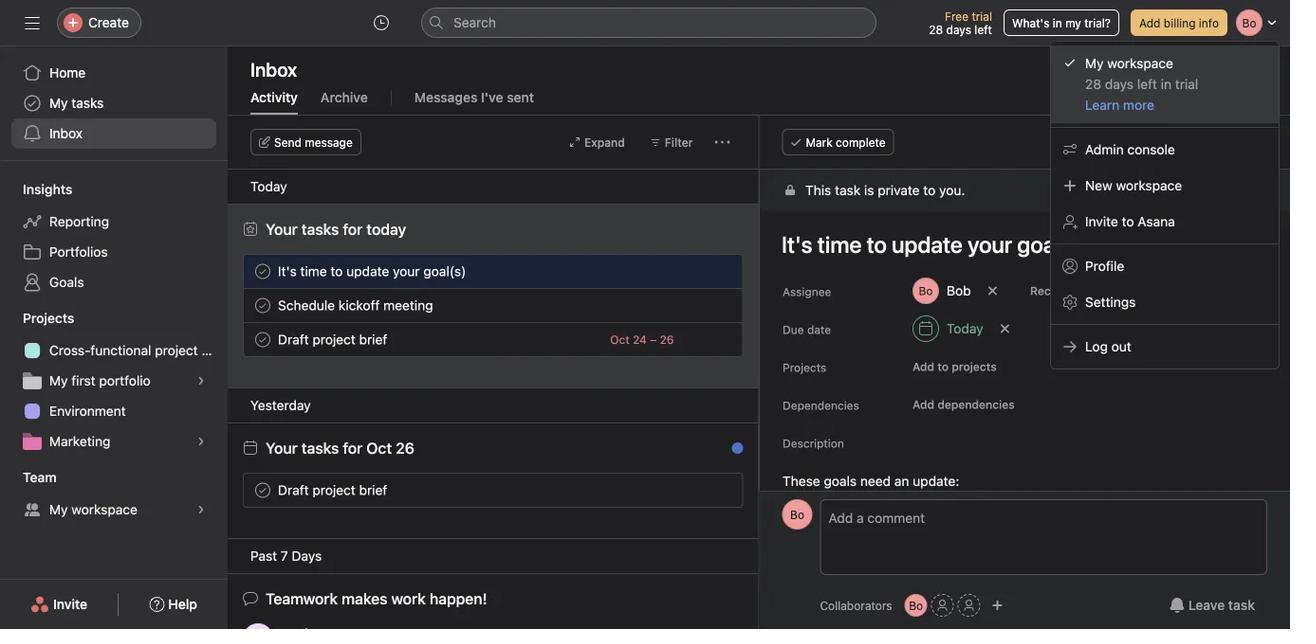 Task type: locate. For each thing, give the bounding box(es) containing it.
inbox down my tasks
[[49, 126, 83, 141]]

0 vertical spatial draft
[[278, 332, 309, 348]]

28 left free
[[929, 23, 943, 36]]

2 completed checkbox from the top
[[251, 295, 274, 317]]

0 vertical spatial bo
[[1242, 16, 1257, 29]]

need
[[860, 474, 890, 490]]

0 vertical spatial 28
[[929, 23, 943, 36]]

tasks for my tasks
[[71, 95, 104, 111]]

0 vertical spatial trial
[[972, 9, 992, 23]]

out
[[1112, 339, 1132, 355]]

your up it's
[[266, 221, 298, 239]]

1 horizontal spatial days
[[1105, 76, 1134, 92]]

dependencies
[[937, 398, 1014, 412]]

bo button right collaborators
[[905, 595, 927, 618]]

completed image for schedule
[[251, 295, 274, 317]]

messages
[[414, 90, 478, 105]]

add for add billing info
[[1139, 16, 1161, 29]]

to left the asana
[[1122, 214, 1134, 230]]

tasks down home
[[71, 95, 104, 111]]

workspace inside teams element
[[71, 502, 137, 518]]

workspace for my workspace
[[71, 502, 137, 518]]

completed checkbox up completed option
[[251, 295, 274, 317]]

0 horizontal spatial days
[[946, 23, 971, 36]]

2 completed image from the top
[[251, 295, 274, 317]]

1 completed image from the top
[[251, 329, 274, 351]]

1 vertical spatial inbox
[[49, 126, 83, 141]]

task right leave
[[1228, 598, 1255, 614]]

global element
[[0, 46, 228, 160]]

plan
[[202, 343, 228, 359]]

my inside my workspace 28 days left in trial learn more
[[1085, 55, 1104, 71]]

0 vertical spatial draft project brief
[[278, 332, 387, 348]]

portfolios link
[[11, 237, 216, 268]]

your
[[393, 264, 420, 279]]

1 horizontal spatial bo
[[909, 600, 923, 613]]

completed image for it's
[[251, 260, 274, 283]]

my
[[1085, 55, 1104, 71], [49, 95, 68, 111], [49, 373, 68, 389], [49, 502, 68, 518]]

1 brief from the top
[[359, 332, 387, 348]]

bo
[[1242, 16, 1257, 29], [790, 508, 804, 522], [909, 600, 923, 613]]

project
[[313, 332, 356, 348], [155, 343, 198, 359], [313, 483, 356, 499]]

1 horizontal spatial in
[[1161, 76, 1172, 92]]

add for add dependencies
[[912, 398, 934, 412]]

tasks down yesterday
[[302, 440, 339, 458]]

help
[[168, 597, 197, 613]]

in inside my workspace 28 days left in trial learn more
[[1161, 76, 1172, 92]]

add dependencies
[[912, 398, 1014, 412]]

team button
[[0, 469, 57, 488]]

0 horizontal spatial bo button
[[782, 500, 813, 530]]

new
[[1085, 178, 1113, 194]]

28
[[929, 23, 943, 36], [1085, 76, 1102, 92]]

my down home
[[49, 95, 68, 111]]

0 vertical spatial workspace
[[1107, 55, 1173, 71]]

left right free
[[975, 23, 992, 36]]

28 for free trial
[[929, 23, 943, 36]]

1 horizontal spatial task
[[1228, 598, 1255, 614]]

assignee
[[782, 286, 831, 299]]

1 vertical spatial projects
[[782, 361, 826, 375]]

1 vertical spatial bo
[[790, 508, 804, 522]]

insights element
[[0, 173, 228, 302]]

update
[[346, 264, 389, 279]]

1 vertical spatial days
[[1105, 76, 1134, 92]]

project down the schedule kickoff meeting
[[313, 332, 356, 348]]

1 horizontal spatial today
[[946, 321, 983, 337]]

in inside button
[[1053, 16, 1062, 29]]

my for my workspace 28 days left in trial learn more
[[1085, 55, 1104, 71]]

update:
[[912, 474, 959, 490]]

0 horizontal spatial bo
[[790, 508, 804, 522]]

i've
[[481, 90, 503, 105]]

mark
[[806, 136, 833, 149]]

functional
[[90, 343, 151, 359]]

left
[[975, 23, 992, 36], [1137, 76, 1157, 92]]

completed checkbox left it's
[[251, 260, 274, 283]]

my for my workspace
[[49, 502, 68, 518]]

task for this
[[834, 183, 860, 198]]

0 vertical spatial brief
[[359, 332, 387, 348]]

projects element
[[0, 302, 228, 461]]

0 horizontal spatial in
[[1053, 16, 1062, 29]]

copy task link image
[[1178, 135, 1193, 150]]

log out
[[1085, 339, 1132, 355]]

brief for completed option
[[359, 332, 387, 348]]

radio item containing my workspace
[[1051, 46, 1279, 123]]

free trial 28 days left
[[929, 9, 992, 36]]

recently assigned button
[[1021, 278, 1154, 305]]

your tasks for oct 26 link
[[266, 440, 414, 458]]

mark complete button
[[782, 129, 894, 156]]

my inside projects element
[[49, 373, 68, 389]]

my workspace
[[49, 502, 137, 518]]

admin console link
[[1051, 132, 1279, 168]]

days for workspace
[[1105, 76, 1134, 92]]

bo right info
[[1242, 16, 1257, 29]]

admin
[[1085, 142, 1124, 157]]

1 vertical spatial draft
[[278, 483, 309, 499]]

0 horizontal spatial oct
[[366, 440, 392, 458]]

0 vertical spatial your
[[266, 221, 298, 239]]

0 vertical spatial tasks
[[71, 95, 104, 111]]

1 vertical spatial draft project brief
[[278, 483, 387, 499]]

left inside my workspace 28 days left in trial learn more
[[1137, 76, 1157, 92]]

0 vertical spatial add
[[1139, 16, 1161, 29]]

my down the 'team'
[[49, 502, 68, 518]]

first
[[71, 373, 95, 389]]

completed image for completed checkbox related to draft
[[251, 480, 274, 502]]

0 horizontal spatial projects
[[23, 311, 74, 326]]

invite
[[1085, 214, 1118, 230], [53, 597, 87, 613]]

1 vertical spatial bo button
[[905, 595, 927, 618]]

2 vertical spatial completed checkbox
[[251, 480, 274, 502]]

workspace down marketing link
[[71, 502, 137, 518]]

completed image up past
[[251, 480, 274, 502]]

add down today dropdown button
[[912, 361, 934, 374]]

1 vertical spatial add
[[912, 361, 934, 374]]

draft project brief down the your tasks for oct 26 link
[[278, 483, 387, 499]]

insights
[[23, 182, 72, 197]]

completed image left it's
[[251, 260, 274, 283]]

1 vertical spatial 28
[[1085, 76, 1102, 92]]

trial inside my workspace 28 days left in trial learn more
[[1175, 76, 1198, 92]]

1 horizontal spatial trial
[[1175, 76, 1198, 92]]

0 vertical spatial inbox
[[250, 58, 297, 80]]

draft project brief down the schedule kickoff meeting
[[278, 332, 387, 348]]

brief for completed checkbox related to draft
[[359, 483, 387, 499]]

completed image
[[251, 329, 274, 351], [251, 480, 274, 502]]

0 horizontal spatial invite
[[53, 597, 87, 613]]

0 vertical spatial invite
[[1085, 214, 1118, 230]]

main content
[[759, 170, 1290, 630]]

activity link
[[250, 90, 298, 115]]

1 for from the top
[[343, 221, 363, 239]]

add to projects
[[912, 361, 996, 374]]

tasks inside 'link'
[[71, 95, 104, 111]]

1 horizontal spatial projects
[[782, 361, 826, 375]]

1 vertical spatial oct
[[366, 440, 392, 458]]

2 your from the top
[[266, 440, 298, 458]]

draft down the your tasks for oct 26 link
[[278, 483, 309, 499]]

today down bob
[[946, 321, 983, 337]]

0 horizontal spatial trial
[[972, 9, 992, 23]]

today down send
[[250, 179, 287, 194]]

0 vertical spatial completed image
[[251, 329, 274, 351]]

1 horizontal spatial inbox
[[250, 58, 297, 80]]

0 vertical spatial in
[[1053, 16, 1062, 29]]

2 vertical spatial workspace
[[71, 502, 137, 518]]

1 vertical spatial workspace
[[1116, 178, 1182, 194]]

is
[[864, 183, 874, 198]]

billing
[[1164, 16, 1196, 29]]

draft right completed option
[[278, 332, 309, 348]]

my down trial?
[[1085, 55, 1104, 71]]

your tasks for today link
[[266, 221, 406, 239]]

1 vertical spatial completed image
[[251, 480, 274, 502]]

add down add to projects button
[[912, 398, 934, 412]]

left inside free trial 28 days left
[[975, 23, 992, 36]]

asana
[[1138, 214, 1175, 230]]

1 horizontal spatial invite
[[1085, 214, 1118, 230]]

left up more
[[1137, 76, 1157, 92]]

projects button
[[0, 309, 74, 328]]

2 for from the top
[[343, 440, 363, 458]]

completed checkbox up past
[[251, 480, 274, 502]]

1 your from the top
[[266, 221, 298, 239]]

brief down kickoff
[[359, 332, 387, 348]]

days inside free trial 28 days left
[[946, 23, 971, 36]]

0 vertical spatial for
[[343, 221, 363, 239]]

0 vertical spatial projects
[[23, 311, 74, 326]]

projects
[[23, 311, 74, 326], [782, 361, 826, 375]]

2 vertical spatial tasks
[[302, 440, 339, 458]]

2 brief from the top
[[359, 483, 387, 499]]

inbox up activity at the top of page
[[250, 58, 297, 80]]

0 horizontal spatial 28
[[929, 23, 943, 36]]

task for leave
[[1228, 598, 1255, 614]]

more actions image
[[715, 135, 730, 150]]

0 vertical spatial left
[[975, 23, 992, 36]]

make public button
[[1167, 174, 1267, 208]]

0 horizontal spatial left
[[975, 23, 992, 36]]

days inside my workspace 28 days left in trial learn more
[[1105, 76, 1134, 92]]

28 for my workspace
[[1085, 76, 1102, 92]]

task left is
[[834, 183, 860, 198]]

it's time to update your goal(s) dialog
[[759, 116, 1290, 630]]

2 vertical spatial add
[[912, 398, 934, 412]]

1 vertical spatial for
[[343, 440, 363, 458]]

completed image right the plan
[[251, 329, 274, 351]]

add billing info button
[[1131, 9, 1228, 36]]

28 inside free trial 28 days left
[[929, 23, 943, 36]]

your tasks for oct 26
[[266, 440, 414, 458]]

draft
[[278, 332, 309, 348], [278, 483, 309, 499]]

1 vertical spatial trial
[[1175, 76, 1198, 92]]

0 vertical spatial oct
[[610, 333, 630, 347]]

to left projects
[[937, 361, 948, 374]]

days up 'learn more' button
[[1105, 76, 1134, 92]]

oct
[[610, 333, 630, 347], [366, 440, 392, 458]]

history image
[[374, 15, 389, 30]]

0 vertical spatial days
[[946, 23, 971, 36]]

your tasks for today
[[266, 221, 406, 239]]

hide sidebar image
[[25, 15, 40, 30]]

workspace inside my workspace 28 days left in trial learn more
[[1107, 55, 1173, 71]]

0 vertical spatial completed checkbox
[[251, 260, 274, 283]]

my inside 'link'
[[49, 95, 68, 111]]

bo down these
[[790, 508, 804, 522]]

archive notification image
[[722, 446, 738, 461]]

0 horizontal spatial inbox
[[49, 126, 83, 141]]

2 completed image from the top
[[251, 480, 274, 502]]

bob
[[946, 283, 971, 299]]

date
[[807, 324, 831, 337]]

0 vertical spatial today
[[250, 179, 287, 194]]

1 horizontal spatial oct
[[610, 333, 630, 347]]

today
[[366, 221, 406, 239]]

completed image up completed option
[[251, 295, 274, 317]]

due date
[[782, 324, 831, 337]]

make
[[1180, 183, 1213, 198]]

1 vertical spatial 26
[[396, 440, 414, 458]]

workspace down console
[[1116, 178, 1182, 194]]

28 inside my workspace 28 days left in trial learn more
[[1085, 76, 1102, 92]]

completed image
[[251, 260, 274, 283], [251, 295, 274, 317]]

1 completed image from the top
[[251, 260, 274, 283]]

0 vertical spatial task
[[834, 183, 860, 198]]

home link
[[11, 58, 216, 88]]

my left first at the bottom of the page
[[49, 373, 68, 389]]

makes
[[342, 591, 388, 609]]

0 vertical spatial completed image
[[251, 260, 274, 283]]

1 vertical spatial completed checkbox
[[251, 295, 274, 317]]

invite button
[[18, 588, 100, 622]]

to left you.
[[923, 183, 935, 198]]

trial up copy task link icon
[[1175, 76, 1198, 92]]

–
[[650, 333, 657, 347]]

1 vertical spatial left
[[1137, 76, 1157, 92]]

see details, my first portfolio image
[[195, 376, 207, 387]]

environment
[[49, 404, 126, 419]]

1 vertical spatial completed image
[[251, 295, 274, 317]]

left for my workspace
[[1137, 76, 1157, 92]]

1 vertical spatial tasks
[[302, 221, 339, 239]]

workspace up more
[[1107, 55, 1173, 71]]

1 completed checkbox from the top
[[251, 260, 274, 283]]

tasks up 'time'
[[302, 221, 339, 239]]

recently
[[1030, 285, 1078, 298]]

1 horizontal spatial 28
[[1085, 76, 1102, 92]]

projects inside dropdown button
[[23, 311, 74, 326]]

trial right free
[[972, 9, 992, 23]]

projects down 'due date'
[[782, 361, 826, 375]]

radio item
[[1051, 46, 1279, 123]]

new workspace
[[1085, 178, 1182, 194]]

1 horizontal spatial left
[[1137, 76, 1157, 92]]

tasks for your tasks for oct 26
[[302, 440, 339, 458]]

1 vertical spatial brief
[[359, 483, 387, 499]]

1 horizontal spatial bo button
[[905, 595, 927, 618]]

1 vertical spatial your
[[266, 440, 298, 458]]

profile
[[1085, 259, 1124, 274]]

1 vertical spatial task
[[1228, 598, 1255, 614]]

0 vertical spatial 26
[[660, 333, 674, 347]]

add left billing
[[1139, 16, 1161, 29]]

28 up learn
[[1085, 76, 1102, 92]]

for for today
[[343, 221, 363, 239]]

1 horizontal spatial 26
[[660, 333, 674, 347]]

0 horizontal spatial task
[[834, 183, 860, 198]]

trial
[[972, 9, 992, 23], [1175, 76, 1198, 92]]

2 horizontal spatial bo
[[1242, 16, 1257, 29]]

to
[[923, 183, 935, 198], [1122, 214, 1134, 230], [331, 264, 343, 279], [937, 361, 948, 374]]

tasks for your tasks for today
[[302, 221, 339, 239]]

bo button
[[1235, 6, 1279, 40]]

expand button
[[561, 129, 634, 156]]

your down yesterday
[[266, 440, 298, 458]]

bo button down these
[[782, 500, 813, 530]]

add subtask image
[[1144, 135, 1159, 150]]

environment link
[[11, 397, 216, 427]]

Completed checkbox
[[251, 260, 274, 283], [251, 295, 274, 317], [251, 480, 274, 502]]

for
[[343, 221, 363, 239], [343, 440, 363, 458]]

1 draft project brief from the top
[[278, 332, 387, 348]]

messages i've sent
[[414, 90, 534, 105]]

3 completed checkbox from the top
[[251, 480, 274, 502]]

task inside button
[[1228, 598, 1255, 614]]

1 vertical spatial today
[[946, 321, 983, 337]]

projects up cross-
[[23, 311, 74, 326]]

archive link
[[321, 90, 368, 115]]

invite inside button
[[53, 597, 87, 613]]

brief down the your tasks for oct 26 link
[[359, 483, 387, 499]]

my inside teams element
[[49, 502, 68, 518]]

bo right collaborators
[[909, 600, 923, 613]]

1 vertical spatial in
[[1161, 76, 1172, 92]]

days left what's
[[946, 23, 971, 36]]

1 vertical spatial invite
[[53, 597, 87, 613]]



Task type: vqa. For each thing, say whether or not it's contained in the screenshot.
Starred element
no



Task type: describe. For each thing, give the bounding box(es) containing it.
add billing info
[[1139, 16, 1219, 29]]

sent
[[507, 90, 534, 105]]

invite for invite to asana
[[1085, 214, 1118, 230]]

0 likes. click to like this task image
[[1076, 135, 1091, 150]]

add for add to projects
[[912, 361, 934, 374]]

my tasks link
[[11, 88, 216, 119]]

for for oct
[[343, 440, 363, 458]]

0 vertical spatial bo button
[[782, 500, 813, 530]]

filter button
[[641, 129, 702, 156]]

project left the plan
[[155, 343, 198, 359]]

add or remove collaborators image
[[992, 601, 1003, 612]]

archive
[[321, 90, 368, 105]]

2 draft from the top
[[278, 483, 309, 499]]

teams element
[[0, 461, 228, 529]]

trial inside free trial 28 days left
[[972, 9, 992, 23]]

cross-
[[49, 343, 90, 359]]

leave
[[1188, 598, 1225, 614]]

left for free trial
[[975, 23, 992, 36]]

completed checkbox for it's
[[251, 260, 274, 283]]

to right 'time'
[[331, 264, 343, 279]]

Completed checkbox
[[251, 329, 274, 351]]

insights button
[[0, 180, 72, 199]]

workspace for my workspace 28 days left in trial learn more
[[1107, 55, 1173, 71]]

free
[[945, 9, 969, 23]]

what's
[[1012, 16, 1050, 29]]

assigned
[[1081, 285, 1130, 298]]

clear due date image
[[999, 324, 1011, 335]]

search button
[[421, 8, 877, 38]]

what's in my trial?
[[1012, 16, 1111, 29]]

trial?
[[1085, 16, 1111, 29]]

console
[[1127, 142, 1175, 157]]

cross-functional project plan link
[[11, 336, 228, 366]]

completed image for completed option
[[251, 329, 274, 351]]

your for your tasks for oct 26
[[266, 440, 298, 458]]

your for your tasks for today
[[266, 221, 298, 239]]

my for my first portfolio
[[49, 373, 68, 389]]

1 draft from the top
[[278, 332, 309, 348]]

yesterday
[[250, 398, 311, 414]]

message
[[305, 136, 353, 149]]

mark complete
[[806, 136, 886, 149]]

portfolios
[[49, 244, 108, 260]]

add dependencies button
[[904, 392, 1023, 418]]

invite to asana
[[1085, 214, 1175, 230]]

send message
[[274, 136, 353, 149]]

projects inside main content
[[782, 361, 826, 375]]

complete
[[836, 136, 886, 149]]

goals
[[823, 474, 856, 490]]

this task is private to you.
[[805, 183, 965, 198]]

goals link
[[11, 268, 216, 298]]

activity
[[250, 90, 298, 105]]

home
[[49, 65, 86, 81]]

schedule
[[278, 298, 335, 314]]

send
[[274, 136, 302, 149]]

these
[[782, 474, 820, 490]]

oct 24 – 26 button
[[610, 333, 674, 347]]

today button
[[904, 312, 992, 346]]

Task Name text field
[[769, 223, 1267, 267]]

filter
[[665, 136, 693, 149]]

public
[[1217, 183, 1255, 198]]

see details, marketing image
[[195, 436, 207, 448]]

search
[[453, 15, 496, 30]]

settings
[[1085, 295, 1136, 310]]

remove assignee image
[[987, 286, 998, 297]]

inbox inside inbox link
[[49, 126, 83, 141]]

0 horizontal spatial 26
[[396, 440, 414, 458]]

my
[[1066, 16, 1081, 29]]

make public
[[1180, 183, 1255, 198]]

collaborators
[[820, 600, 892, 613]]

add to projects button
[[904, 354, 1005, 380]]

completed checkbox for schedule
[[251, 295, 274, 317]]

marketing link
[[11, 427, 216, 457]]

see details, my workspace image
[[195, 505, 207, 516]]

leave task button
[[1157, 589, 1267, 623]]

cross-functional project plan
[[49, 343, 228, 359]]

schedule kickoff meeting
[[278, 298, 433, 314]]

completed checkbox for draft
[[251, 480, 274, 502]]

to inside button
[[937, 361, 948, 374]]

create
[[88, 15, 129, 30]]

learn
[[1085, 97, 1120, 113]]

oct 24 – 26
[[610, 333, 674, 347]]

invite for invite
[[53, 597, 87, 613]]

description
[[782, 437, 844, 451]]

my tasks
[[49, 95, 104, 111]]

0 horizontal spatial today
[[250, 179, 287, 194]]

these goals need an update:
[[782, 474, 959, 490]]

messages i've sent link
[[414, 90, 534, 115]]

my first portfolio link
[[11, 366, 216, 397]]

today inside dropdown button
[[946, 321, 983, 337]]

days for trial
[[946, 23, 971, 36]]

bo inside dropdown button
[[1242, 16, 1257, 29]]

project down the your tasks for oct 26 link
[[313, 483, 356, 499]]

my for my tasks
[[49, 95, 68, 111]]

more
[[1123, 97, 1155, 113]]

work happen!
[[391, 591, 487, 609]]

my workspace link
[[11, 495, 216, 526]]

2 vertical spatial bo
[[909, 600, 923, 613]]

kickoff
[[339, 298, 380, 314]]

search list box
[[421, 8, 877, 38]]

reporting link
[[11, 207, 216, 237]]

my workspace 28 days left in trial learn more
[[1085, 55, 1198, 113]]

inbox link
[[11, 119, 216, 149]]

my first portfolio
[[49, 373, 151, 389]]

workspace for new workspace
[[1116, 178, 1182, 194]]

log
[[1085, 339, 1108, 355]]

due
[[782, 324, 804, 337]]

portfolio
[[99, 373, 151, 389]]

main content containing this task is private to you.
[[759, 170, 1290, 630]]

projects
[[951, 361, 996, 374]]

goals
[[49, 275, 84, 290]]

time
[[300, 264, 327, 279]]

2 draft project brief from the top
[[278, 483, 387, 499]]

teamwork makes work happen!
[[266, 591, 487, 609]]

dependencies
[[782, 399, 859, 413]]

team
[[23, 470, 57, 486]]

learn more button
[[1085, 97, 1155, 113]]

what's in my trial? button
[[1004, 9, 1119, 36]]

recently assigned
[[1030, 285, 1130, 298]]



